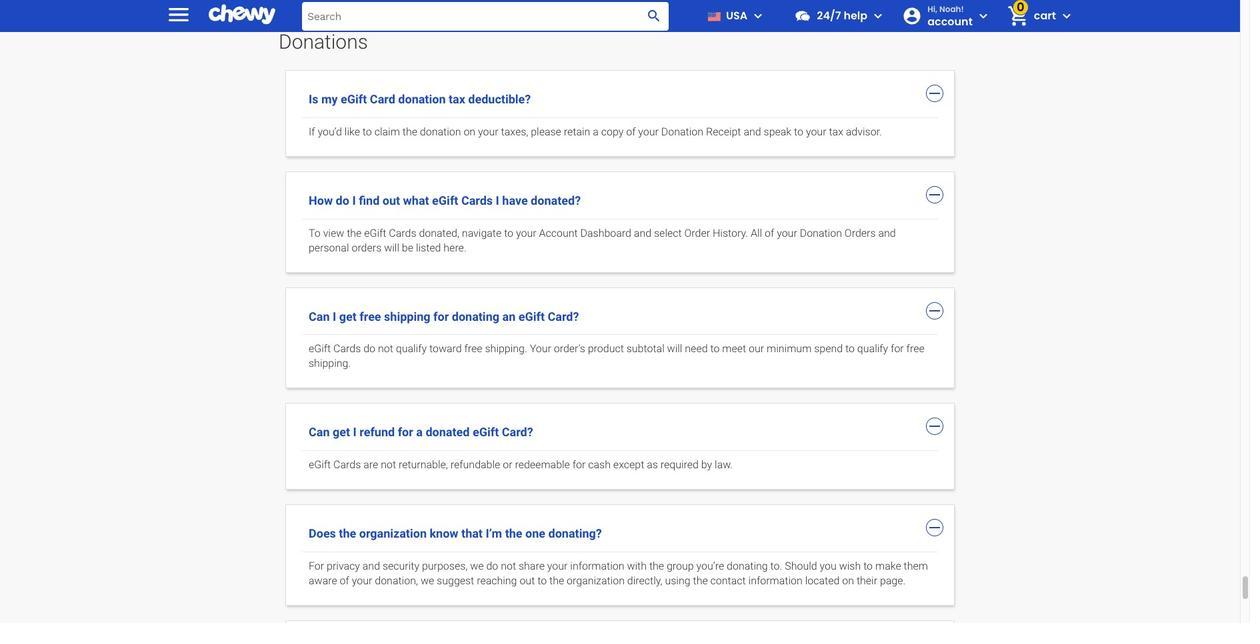 Task type: locate. For each thing, give the bounding box(es) containing it.
donation right card
[[398, 92, 446, 106]]

1 vertical spatial card?
[[502, 425, 533, 439]]

we
[[470, 560, 484, 573], [421, 575, 434, 587]]

you
[[820, 560, 837, 573]]

0 vertical spatial can
[[309, 309, 330, 323]]

one
[[526, 527, 546, 541]]

do inside "egift cards do not qualify toward free shipping. your order's product subtotal will need to meet our minimum spend to qualify for free shipping."
[[364, 343, 376, 355]]

0 horizontal spatial card?
[[502, 425, 533, 439]]

tax left deductible?
[[449, 92, 466, 106]]

0 vertical spatial tax
[[449, 92, 466, 106]]

not down shipping
[[378, 343, 393, 355]]

0 horizontal spatial do
[[336, 193, 350, 207]]

donated?
[[531, 193, 581, 207]]

contact
[[711, 575, 746, 587]]

page.
[[881, 575, 906, 587]]

have
[[503, 193, 528, 207]]

1 vertical spatial a
[[416, 425, 423, 439]]

a left copy
[[593, 125, 599, 138]]

0 vertical spatial on
[[464, 125, 476, 138]]

for inside "egift cards do not qualify toward free shipping. your order's product subtotal will need to meet our minimum spend to qualify for free shipping."
[[891, 343, 904, 355]]

organization left directly,
[[567, 575, 625, 587]]

and right orders
[[879, 226, 896, 239]]

0 horizontal spatial a
[[416, 425, 423, 439]]

retain
[[564, 125, 591, 138]]

1 horizontal spatial information
[[749, 575, 803, 587]]

on down deductible?
[[464, 125, 476, 138]]

0 horizontal spatial donating
[[452, 309, 500, 323]]

to right speak
[[795, 125, 804, 138]]

0 vertical spatial a
[[593, 125, 599, 138]]

2 qualify from the left
[[858, 343, 889, 355]]

0 horizontal spatial organization
[[359, 527, 427, 541]]

1 vertical spatial we
[[421, 575, 434, 587]]

with
[[627, 560, 647, 573]]

0 vertical spatial donating
[[452, 309, 500, 323]]

submit search image
[[647, 8, 663, 24]]

1 horizontal spatial out
[[520, 575, 535, 587]]

suggest
[[437, 575, 474, 587]]

i'm
[[486, 527, 502, 541]]

help menu image
[[871, 8, 887, 24]]

1 horizontal spatial we
[[470, 560, 484, 573]]

returnable,
[[399, 459, 448, 471]]

0 vertical spatial do
[[336, 193, 350, 207]]

taxes,
[[501, 125, 529, 138]]

1 horizontal spatial qualify
[[858, 343, 889, 355]]

get
[[339, 309, 357, 323], [333, 425, 350, 439]]

0 vertical spatial donation
[[662, 125, 704, 138]]

menu image right 'usa'
[[751, 8, 767, 24]]

donation down is my egift card donation tax deductible?
[[420, 125, 461, 138]]

hi,
[[928, 3, 938, 15]]

the down the 'donating?'
[[550, 575, 564, 587]]

1 qualify from the left
[[396, 343, 427, 355]]

free
[[360, 309, 381, 323], [465, 343, 483, 355], [907, 343, 925, 355]]

a left donated
[[416, 425, 423, 439]]

1 horizontal spatial on
[[843, 575, 855, 587]]

1 vertical spatial out
[[520, 575, 535, 587]]

0 horizontal spatial tax
[[449, 92, 466, 106]]

not for refund
[[381, 459, 396, 471]]

qualify down shipping
[[396, 343, 427, 355]]

the right the "claim"
[[403, 125, 418, 138]]

donation,
[[375, 575, 418, 587]]

of
[[627, 125, 636, 138], [765, 226, 775, 239], [340, 575, 349, 587]]

cart
[[1035, 8, 1057, 23]]

1 vertical spatial donating
[[727, 560, 768, 573]]

aware
[[309, 575, 337, 587]]

tax left advisor. on the top
[[829, 125, 844, 138]]

will
[[384, 241, 400, 254], [668, 343, 683, 355]]

0 horizontal spatial we
[[421, 575, 434, 587]]

1 horizontal spatial organization
[[567, 575, 625, 587]]

to up their
[[864, 560, 873, 573]]

spend
[[815, 343, 843, 355]]

organization
[[359, 527, 427, 541], [567, 575, 625, 587]]

1 horizontal spatial donating
[[727, 560, 768, 573]]

orders
[[352, 241, 382, 254]]

information down to. on the right of the page
[[749, 575, 803, 587]]

for privacy and security purposes, we do not share your information with the group you're donating to. should you wish to make them aware of your donation, we suggest reaching out to the organization directly, using the contact information located on their page.
[[309, 560, 929, 587]]

usa button
[[703, 0, 767, 32]]

all
[[751, 226, 763, 239]]

we down 'purposes,'
[[421, 575, 434, 587]]

the right i'm
[[505, 527, 523, 541]]

0 vertical spatial organization
[[359, 527, 427, 541]]

1 vertical spatial do
[[364, 343, 376, 355]]

history.
[[713, 226, 749, 239]]

0 horizontal spatial information
[[571, 560, 625, 573]]

donating left an
[[452, 309, 500, 323]]

menu image
[[165, 1, 192, 28], [751, 8, 767, 24]]

2 horizontal spatial free
[[907, 343, 925, 355]]

will left need
[[668, 343, 683, 355]]

1 vertical spatial of
[[765, 226, 775, 239]]

cart link
[[1003, 0, 1057, 32]]

get left refund on the bottom left of the page
[[333, 425, 350, 439]]

the up directly,
[[650, 560, 664, 573]]

1 horizontal spatial do
[[364, 343, 376, 355]]

1 vertical spatial not
[[381, 459, 396, 471]]

egift cards do not qualify toward free shipping. your order's product subtotal will need to meet our minimum spend to qualify for free shipping.
[[309, 343, 925, 370]]

the up 'orders'
[[347, 226, 362, 239]]

out right find at the top of page
[[383, 193, 400, 207]]

0 horizontal spatial shipping.
[[309, 357, 351, 370]]

to inside to view the egift cards donated, navigate to your account dashboard and select order history. all of your donation orders and personal orders will be listed here.
[[504, 226, 514, 239]]

organization up "security"
[[359, 527, 427, 541]]

to view the egift cards donated, navigate to your account dashboard and select order history. all of your donation orders and personal orders will be listed here.
[[309, 226, 896, 254]]

donation left orders
[[800, 226, 843, 239]]

donation left receipt
[[662, 125, 704, 138]]

your left the account
[[516, 226, 537, 239]]

information
[[571, 560, 625, 573], [749, 575, 803, 587]]

1 vertical spatial organization
[[567, 575, 625, 587]]

1 vertical spatial donation
[[420, 125, 461, 138]]

1 horizontal spatial will
[[668, 343, 683, 355]]

on inside for privacy and security purposes, we do not share your information with the group you're donating to. should you wish to make them aware of your donation, we suggest reaching out to the organization directly, using the contact information located on their page.
[[843, 575, 855, 587]]

we up reaching
[[470, 560, 484, 573]]

0 vertical spatial out
[[383, 193, 400, 207]]

as
[[647, 459, 658, 471]]

and right privacy
[[363, 560, 380, 573]]

for
[[309, 560, 324, 573]]

for
[[434, 309, 449, 323], [891, 343, 904, 355], [398, 425, 413, 439], [573, 459, 586, 471]]

of right copy
[[627, 125, 636, 138]]

to right navigate
[[504, 226, 514, 239]]

1 horizontal spatial card?
[[548, 309, 579, 323]]

out down not share
[[520, 575, 535, 587]]

1 horizontal spatial tax
[[829, 125, 844, 138]]

shipping
[[384, 309, 431, 323]]

refundable
[[451, 459, 501, 471]]

0 horizontal spatial will
[[384, 241, 400, 254]]

on down the wish
[[843, 575, 855, 587]]

information down the 'donating?'
[[571, 560, 625, 573]]

not for free
[[378, 343, 393, 355]]

required
[[661, 459, 699, 471]]

0 horizontal spatial qualify
[[396, 343, 427, 355]]

0 horizontal spatial on
[[464, 125, 476, 138]]

1 vertical spatial can
[[309, 425, 330, 439]]

what
[[403, 193, 429, 207]]

1 can from the top
[[309, 309, 330, 323]]

to right need
[[711, 343, 720, 355]]

speak
[[764, 125, 792, 138]]

1 vertical spatial shipping.
[[309, 357, 351, 370]]

and
[[744, 125, 762, 138], [634, 226, 652, 239], [879, 226, 896, 239], [363, 560, 380, 573]]

using
[[665, 575, 691, 587]]

how
[[309, 193, 333, 207]]

2 horizontal spatial of
[[765, 226, 775, 239]]

0 horizontal spatial of
[[340, 575, 349, 587]]

not
[[378, 343, 393, 355], [381, 459, 396, 471]]

donating up contact
[[727, 560, 768, 573]]

0 horizontal spatial out
[[383, 193, 400, 207]]

egift
[[341, 92, 367, 106], [432, 193, 459, 207], [364, 226, 387, 239], [519, 309, 545, 323], [309, 343, 331, 355], [473, 425, 499, 439], [309, 459, 331, 471]]

0 vertical spatial card?
[[548, 309, 579, 323]]

located
[[806, 575, 840, 587]]

1 vertical spatial will
[[668, 343, 683, 355]]

of right all
[[765, 226, 775, 239]]

my
[[322, 92, 338, 106]]

1 vertical spatial on
[[843, 575, 855, 587]]

donation
[[398, 92, 446, 106], [420, 125, 461, 138]]

menu image left chewy home image
[[165, 1, 192, 28]]

can
[[309, 309, 330, 323], [309, 425, 330, 439]]

1 horizontal spatial shipping.
[[485, 343, 528, 355]]

egift inside "egift cards do not qualify toward free shipping. your order's product subtotal will need to meet our minimum spend to qualify for free shipping."
[[309, 343, 331, 355]]

card? up order's
[[548, 309, 579, 323]]

your right copy
[[639, 125, 659, 138]]

2 horizontal spatial do
[[487, 560, 499, 573]]

can get i refund for a donated egift card?
[[309, 425, 533, 439]]

cards
[[462, 193, 493, 207], [389, 226, 417, 239], [334, 343, 361, 355], [334, 459, 361, 471]]

2 vertical spatial do
[[487, 560, 499, 573]]

egift inside to view the egift cards donated, navigate to your account dashboard and select order history. all of your donation orders and personal orders will be listed here.
[[364, 226, 387, 239]]

not inside "egift cards do not qualify toward free shipping. your order's product subtotal will need to meet our minimum spend to qualify for free shipping."
[[378, 343, 393, 355]]

2 can from the top
[[309, 425, 330, 439]]

0 horizontal spatial donation
[[662, 125, 704, 138]]

i
[[352, 193, 356, 207], [496, 193, 500, 207], [333, 309, 336, 323], [353, 425, 357, 439]]

0 vertical spatial will
[[384, 241, 400, 254]]

your down privacy
[[352, 575, 372, 587]]

qualify
[[396, 343, 427, 355], [858, 343, 889, 355]]

cart menu image
[[1059, 8, 1075, 24]]

1 horizontal spatial donation
[[800, 226, 843, 239]]

2 vertical spatial of
[[340, 575, 349, 587]]

1 vertical spatial donation
[[800, 226, 843, 239]]

your right all
[[777, 226, 798, 239]]

1 horizontal spatial of
[[627, 125, 636, 138]]

egift cards are not returnable, refundable or redeemable for cash except as required by law.
[[309, 459, 733, 471]]

donating
[[452, 309, 500, 323], [727, 560, 768, 573]]

donation inside to view the egift cards donated, navigate to your account dashboard and select order history. all of your donation orders and personal orders will be listed here.
[[800, 226, 843, 239]]

meet
[[723, 343, 747, 355]]

your right not share
[[548, 560, 568, 573]]

card
[[370, 92, 395, 106]]

cards inside "egift cards do not qualify toward free shipping. your order's product subtotal will need to meet our minimum spend to qualify for free shipping."
[[334, 343, 361, 355]]

cards inside to view the egift cards donated, navigate to your account dashboard and select order history. all of your donation orders and personal orders will be listed here.
[[389, 226, 417, 239]]

of down privacy
[[340, 575, 349, 587]]

can i get free shipping for donating an egift card?
[[309, 309, 579, 323]]

help
[[844, 8, 868, 23]]

qualify right spend
[[858, 343, 889, 355]]

and left speak
[[744, 125, 762, 138]]

out
[[383, 193, 400, 207], [520, 575, 535, 587]]

0 vertical spatial not
[[378, 343, 393, 355]]

how do i find out what egift cards i have donated?
[[309, 193, 581, 207]]

1 horizontal spatial menu image
[[751, 8, 767, 24]]

0 vertical spatial information
[[571, 560, 625, 573]]

0 horizontal spatial free
[[360, 309, 381, 323]]

card? up egift cards are not returnable, refundable or redeemable for cash except as required by law.
[[502, 425, 533, 439]]

0 vertical spatial shipping.
[[485, 343, 528, 355]]

can for can get i refund for a donated egift card?
[[309, 425, 330, 439]]

account
[[539, 226, 578, 239]]

to right the like
[[363, 125, 372, 138]]

to right spend
[[846, 343, 855, 355]]

will left be
[[384, 241, 400, 254]]

get left shipping
[[339, 309, 357, 323]]

not right are
[[381, 459, 396, 471]]



Task type: vqa. For each thing, say whether or not it's contained in the screenshot.
Back inside the Site banner
no



Task type: describe. For each thing, give the bounding box(es) containing it.
donating?
[[549, 527, 602, 541]]

subtotal
[[627, 343, 665, 355]]

make
[[876, 560, 902, 573]]

purposes,
[[422, 560, 468, 573]]

navigate
[[462, 226, 502, 239]]

of inside to view the egift cards donated, navigate to your account dashboard and select order history. all of your donation orders and personal orders will be listed here.
[[765, 226, 775, 239]]

order's
[[554, 343, 586, 355]]

donating inside for privacy and security purposes, we do not share your information with the group you're donating to. should you wish to make them aware of your donation, we suggest reaching out to the organization directly, using the contact information located on their page.
[[727, 560, 768, 573]]

wish
[[840, 560, 861, 573]]

usa
[[726, 8, 748, 23]]

be
[[402, 241, 414, 254]]

of inside for privacy and security purposes, we do not share your information with the group you're donating to. should you wish to make them aware of your donation, we suggest reaching out to the organization directly, using the contact information located on their page.
[[340, 575, 349, 587]]

here.
[[444, 241, 467, 254]]

0 vertical spatial get
[[339, 309, 357, 323]]

are
[[364, 459, 378, 471]]

hi, noah! account
[[928, 3, 973, 29]]

your left "taxes,"
[[478, 125, 499, 138]]

items image
[[1007, 4, 1030, 28]]

please
[[531, 125, 562, 138]]

copy
[[602, 125, 624, 138]]

their
[[857, 575, 878, 587]]

can for can i get free shipping for donating an egift card?
[[309, 309, 330, 323]]

find
[[359, 193, 380, 207]]

need
[[685, 343, 708, 355]]

do inside for privacy and security purposes, we do not share your information with the group you're donating to. should you wish to make them aware of your donation, we suggest reaching out to the organization directly, using the contact information located on their page.
[[487, 560, 499, 573]]

or
[[503, 459, 513, 471]]

chewy support image
[[795, 7, 812, 25]]

your right speak
[[806, 125, 827, 138]]

the right does
[[339, 527, 356, 541]]

0 horizontal spatial menu image
[[165, 1, 192, 28]]

know
[[430, 527, 459, 541]]

directly,
[[628, 575, 663, 587]]

orders
[[845, 226, 876, 239]]

1 horizontal spatial a
[[593, 125, 599, 138]]

reaching
[[477, 575, 517, 587]]

an
[[503, 309, 516, 323]]

0 vertical spatial we
[[470, 560, 484, 573]]

you'd
[[318, 125, 342, 138]]

1 horizontal spatial free
[[465, 343, 483, 355]]

donations
[[279, 30, 368, 53]]

not share
[[501, 560, 545, 573]]

chewy home image
[[209, 0, 276, 29]]

product
[[588, 343, 624, 355]]

1 vertical spatial get
[[333, 425, 350, 439]]

that
[[462, 527, 483, 541]]

donated,
[[419, 226, 460, 239]]

them
[[904, 560, 929, 573]]

like
[[345, 125, 360, 138]]

0 vertical spatial of
[[627, 125, 636, 138]]

view
[[323, 226, 344, 239]]

cash
[[589, 459, 611, 471]]

privacy
[[327, 560, 360, 573]]

refund
[[360, 425, 395, 439]]

to down not share
[[538, 575, 547, 587]]

0 vertical spatial donation
[[398, 92, 446, 106]]

the inside to view the egift cards donated, navigate to your account dashboard and select order history. all of your donation orders and personal orders will be listed here.
[[347, 226, 362, 239]]

law.
[[715, 459, 733, 471]]

Product search field
[[302, 2, 669, 30]]

24/7 help link
[[789, 0, 868, 32]]

Search text field
[[302, 2, 669, 30]]

account menu image
[[976, 8, 992, 24]]

you're
[[697, 560, 725, 573]]

if
[[309, 125, 315, 138]]

the down you're
[[693, 575, 708, 587]]

will inside to view the egift cards donated, navigate to your account dashboard and select order history. all of your donation orders and personal orders will be listed here.
[[384, 241, 400, 254]]

is
[[309, 92, 319, 106]]

advisor.
[[846, 125, 882, 138]]

account
[[928, 14, 973, 29]]

24/7
[[817, 8, 842, 23]]

except
[[614, 459, 645, 471]]

out inside for privacy and security purposes, we do not share your information with the group you're donating to. should you wish to make them aware of your donation, we suggest reaching out to the organization directly, using the contact information located on their page.
[[520, 575, 535, 587]]

1 vertical spatial information
[[749, 575, 803, 587]]

and left select
[[634, 226, 652, 239]]

receipt
[[706, 125, 741, 138]]

listed
[[416, 241, 441, 254]]

personal
[[309, 241, 349, 254]]

minimum
[[767, 343, 812, 355]]

menu image inside usa dropdown button
[[751, 8, 767, 24]]

organization inside for privacy and security purposes, we do not share your information with the group you're donating to. should you wish to make them aware of your donation, we suggest reaching out to the organization directly, using the contact information located on their page.
[[567, 575, 625, 587]]

group
[[667, 560, 694, 573]]

does the organization know that i'm the one donating?
[[309, 527, 602, 541]]

security
[[383, 560, 420, 573]]

1 vertical spatial tax
[[829, 125, 844, 138]]

select
[[654, 226, 682, 239]]

your
[[530, 343, 552, 355]]

redeemable
[[515, 459, 570, 471]]

order
[[685, 226, 711, 239]]

should
[[785, 560, 818, 573]]

does
[[309, 527, 336, 541]]

dashboard
[[581, 226, 632, 239]]

to.
[[771, 560, 783, 573]]

to
[[309, 226, 321, 239]]

if you'd like to claim the donation on your taxes, please retain a copy of your donation receipt and speak to your tax advisor.
[[309, 125, 882, 138]]

claim
[[375, 125, 400, 138]]

will inside "egift cards do not qualify toward free shipping. your order's product subtotal will need to meet our minimum spend to qualify for free shipping."
[[668, 343, 683, 355]]

and inside for privacy and security purposes, we do not share your information with the group you're donating to. should you wish to make them aware of your donation, we suggest reaching out to the organization directly, using the contact information located on their page.
[[363, 560, 380, 573]]

24/7 help
[[817, 8, 868, 23]]

noah!
[[940, 3, 964, 15]]

our
[[749, 343, 765, 355]]



